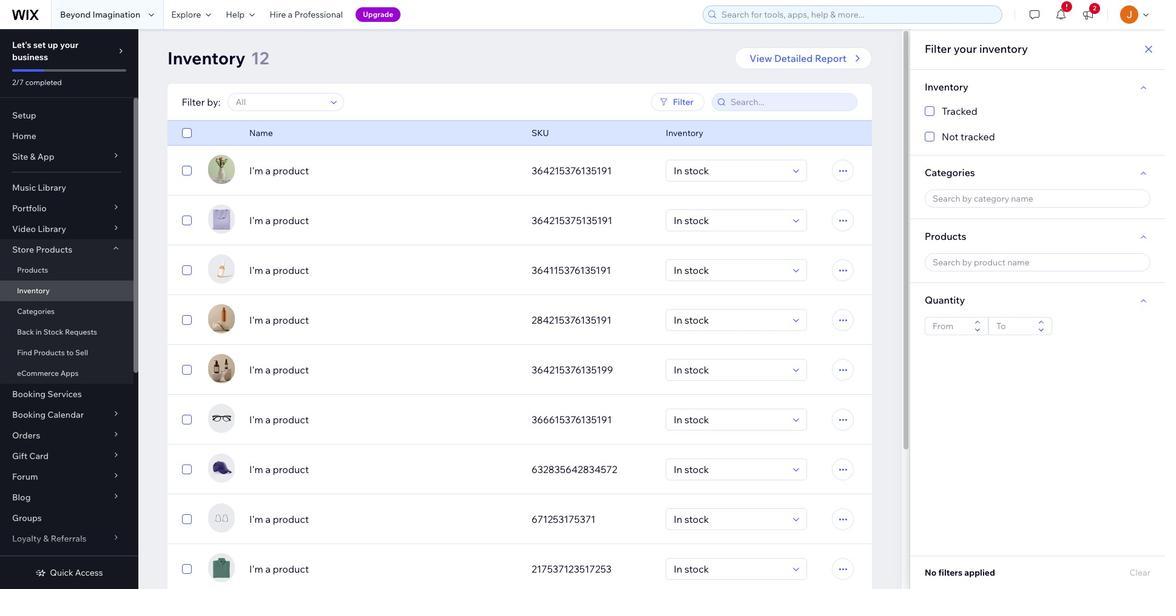 Task type: vqa. For each thing, say whether or not it's contained in the screenshot.
top You
no



Task type: describe. For each thing, give the bounding box(es) containing it.
product for 632835642834572
[[273, 463, 309, 475]]

product for 671253175371
[[273, 513, 309, 525]]

no
[[925, 567, 937, 578]]

blog
[[12, 492, 31, 503]]

632835642834572
[[532, 463, 618, 475]]

music
[[12, 182, 36, 193]]

site & app
[[12, 151, 54, 162]]

Not tracked checkbox
[[925, 129, 1151, 144]]

name
[[249, 128, 273, 138]]

orders
[[12, 430, 40, 441]]

& for loyalty
[[43, 533, 49, 544]]

tracked
[[942, 105, 978, 117]]

a for 364215376135191
[[266, 165, 271, 177]]

music library
[[12, 182, 66, 193]]

groups
[[12, 513, 42, 523]]

i'm a product for 364215375135191
[[249, 214, 309, 227]]

quick
[[50, 567, 73, 578]]

a for 364215375135191
[[266, 214, 271, 227]]

ecommerce apps link
[[0, 363, 134, 384]]

product for 364215375135191
[[273, 214, 309, 227]]

let's set up your business
[[12, 39, 79, 63]]

i'm a product for 366615376135191
[[249, 414, 309, 426]]

select field for 671253175371
[[671, 509, 790, 530]]

364215376135199
[[532, 364, 614, 376]]

help
[[226, 9, 245, 20]]

sell
[[75, 348, 88, 357]]

inventory 12
[[168, 47, 269, 69]]

view
[[750, 52, 773, 64]]

find
[[17, 348, 32, 357]]

app
[[37, 151, 54, 162]]

i'm for 284215376135191
[[249, 314, 263, 326]]

All field
[[233, 94, 327, 111]]

i'm a product button for 284215376135191
[[249, 313, 517, 327]]

apps
[[61, 369, 79, 378]]

sale
[[45, 554, 62, 565]]

To text field
[[993, 318, 1035, 335]]

i'm a product for 632835642834572
[[249, 463, 309, 475]]

Search for tools, apps, help & more... field
[[718, 6, 999, 23]]

calendar
[[48, 409, 84, 420]]

a for 632835642834572
[[266, 463, 271, 475]]

product for 364115376135191
[[273, 264, 309, 276]]

select field for 364215375135191
[[671, 210, 790, 231]]

orders button
[[0, 425, 134, 446]]

filter for filter by:
[[182, 96, 205, 108]]

imagination
[[93, 9, 140, 20]]

i'm for 671253175371
[[249, 513, 263, 525]]

i'm a product button for 364115376135191
[[249, 263, 517, 278]]

select field for 366615376135191
[[671, 409, 790, 430]]

of
[[35, 554, 43, 565]]

product for 366615376135191
[[273, 414, 309, 426]]

services
[[48, 389, 82, 400]]

upgrade button
[[356, 7, 401, 22]]

& for site
[[30, 151, 36, 162]]

up
[[48, 39, 58, 50]]

loyalty
[[12, 533, 41, 544]]

view detailed report
[[750, 52, 847, 64]]

site & app button
[[0, 146, 134, 167]]

i'm a product button for 366615376135191
[[249, 412, 517, 427]]

business
[[12, 52, 48, 63]]

site
[[12, 151, 28, 162]]

sku
[[532, 128, 549, 138]]

inventory up "filter by:"
[[168, 47, 246, 69]]

2/7
[[12, 78, 24, 87]]

forum button
[[0, 466, 134, 487]]

quick access
[[50, 567, 103, 578]]

inventory down filter button on the top of page
[[666, 128, 704, 138]]

booking services
[[12, 389, 82, 400]]

filter for filter your inventory
[[925, 42, 952, 56]]

point of sale
[[12, 554, 62, 565]]

2/7 completed
[[12, 78, 62, 87]]

i'm a product for 364115376135191
[[249, 264, 309, 276]]

filter by:
[[182, 96, 221, 108]]

quick access button
[[35, 567, 103, 578]]

i'm a product for 217537123517253
[[249, 563, 309, 575]]

i'm a product button for 217537123517253
[[249, 562, 517, 576]]

gift card button
[[0, 446, 134, 466]]

select field for 364215376135199
[[671, 359, 790, 380]]

filter inside button
[[673, 97, 694, 107]]

setup link
[[0, 105, 134, 126]]

Tracked checkbox
[[925, 104, 1151, 118]]

store products button
[[0, 239, 134, 260]]

ecommerce apps
[[17, 369, 79, 378]]

hire a professional
[[270, 9, 343, 20]]

detailed
[[775, 52, 813, 64]]

referrals
[[51, 533, 87, 544]]

back in stock requests link
[[0, 322, 134, 342]]

back in stock requests
[[17, 327, 97, 336]]

i'm a product for 364215376135199
[[249, 364, 309, 376]]

i'm a product for 284215376135191
[[249, 314, 309, 326]]

product for 364215376135191
[[273, 165, 309, 177]]

Search by category name field
[[930, 190, 1147, 207]]

i'm for 632835642834572
[[249, 463, 263, 475]]

i'm a product for 671253175371
[[249, 513, 309, 525]]

inventory up tracked
[[925, 81, 969, 93]]

library for video library
[[38, 223, 66, 234]]

completed
[[25, 78, 62, 87]]

loyalty & referrals button
[[0, 528, 134, 549]]

366615376135191
[[532, 414, 612, 426]]

stock
[[43, 327, 63, 336]]

products link
[[0, 260, 134, 281]]

i'm for 217537123517253
[[249, 563, 263, 575]]

217537123517253
[[532, 563, 612, 575]]

access
[[75, 567, 103, 578]]

booking for booking services
[[12, 389, 46, 400]]

store
[[12, 244, 34, 255]]



Task type: locate. For each thing, give the bounding box(es) containing it.
4 i'm a product from the top
[[249, 314, 309, 326]]

i'm for 364215375135191
[[249, 214, 263, 227]]

groups link
[[0, 508, 134, 528]]

booking services link
[[0, 384, 134, 404]]

6 i'm a product button from the top
[[249, 412, 517, 427]]

find products to sell link
[[0, 342, 134, 363]]

i'm a product button for 671253175371
[[249, 512, 517, 526]]

your left 'inventory'
[[954, 42, 978, 56]]

3 i'm a product from the top
[[249, 264, 309, 276]]

library up store products
[[38, 223, 66, 234]]

setup
[[12, 110, 36, 121]]

not
[[942, 131, 959, 143]]

inventory down 'products' link at the left top of the page
[[17, 286, 50, 295]]

None checkbox
[[182, 213, 192, 228], [182, 363, 192, 377], [182, 462, 192, 477], [182, 213, 192, 228], [182, 363, 192, 377], [182, 462, 192, 477]]

4 product from the top
[[273, 314, 309, 326]]

1 i'm from the top
[[249, 165, 263, 177]]

9 i'm a product from the top
[[249, 563, 309, 575]]

inventory
[[980, 42, 1029, 56]]

select field for 364215376135191
[[671, 160, 790, 181]]

6 i'm a product from the top
[[249, 414, 309, 426]]

9 i'm from the top
[[249, 563, 263, 575]]

set
[[33, 39, 46, 50]]

1 horizontal spatial your
[[954, 42, 978, 56]]

your right up
[[60, 39, 79, 50]]

i'm for 364115376135191
[[249, 264, 263, 276]]

point
[[12, 554, 33, 565]]

7 product from the top
[[273, 463, 309, 475]]

select field for 364115376135191
[[671, 260, 790, 281]]

a for 217537123517253
[[266, 563, 271, 575]]

1 i'm a product button from the top
[[249, 163, 517, 178]]

products
[[925, 230, 967, 242], [36, 244, 72, 255], [17, 265, 48, 274], [34, 348, 65, 357]]

1 vertical spatial categories
[[17, 307, 55, 316]]

5 i'm a product from the top
[[249, 364, 309, 376]]

filter your inventory
[[925, 42, 1029, 56]]

Select field
[[671, 160, 790, 181], [671, 210, 790, 231], [671, 260, 790, 281], [671, 310, 790, 330], [671, 359, 790, 380], [671, 409, 790, 430], [671, 459, 790, 480], [671, 509, 790, 530], [671, 559, 790, 579]]

2 product from the top
[[273, 214, 309, 227]]

tracked
[[961, 131, 996, 143]]

view detailed report button
[[736, 47, 873, 69]]

i'm for 364215376135199
[[249, 364, 263, 376]]

a for 364115376135191
[[266, 264, 271, 276]]

hire
[[270, 9, 286, 20]]

284215376135191
[[532, 314, 612, 326]]

back
[[17, 327, 34, 336]]

inventory link
[[0, 281, 134, 301]]

i'm
[[249, 165, 263, 177], [249, 214, 263, 227], [249, 264, 263, 276], [249, 314, 263, 326], [249, 364, 263, 376], [249, 414, 263, 426], [249, 463, 263, 475], [249, 513, 263, 525], [249, 563, 263, 575]]

7 i'm from the top
[[249, 463, 263, 475]]

video library
[[12, 223, 66, 234]]

2
[[1094, 4, 1097, 12]]

Search... field
[[728, 94, 854, 111]]

upgrade
[[363, 10, 394, 19]]

a for 284215376135191
[[266, 314, 271, 326]]

applied
[[965, 567, 996, 578]]

1 horizontal spatial filter
[[673, 97, 694, 107]]

7 i'm a product button from the top
[[249, 462, 517, 477]]

2 library from the top
[[38, 223, 66, 234]]

& right site
[[30, 151, 36, 162]]

library up portfolio popup button on the left
[[38, 182, 66, 193]]

inventory inside sidebar element
[[17, 286, 50, 295]]

let's
[[12, 39, 31, 50]]

12
[[251, 47, 269, 69]]

2 select field from the top
[[671, 210, 790, 231]]

music library link
[[0, 177, 134, 198]]

product for 217537123517253
[[273, 563, 309, 575]]

8 i'm a product from the top
[[249, 513, 309, 525]]

9 i'm a product button from the top
[[249, 562, 517, 576]]

products inside dropdown button
[[36, 244, 72, 255]]

inventory
[[168, 47, 246, 69], [925, 81, 969, 93], [666, 128, 704, 138], [17, 286, 50, 295]]

your inside let's set up your business
[[60, 39, 79, 50]]

help button
[[219, 0, 262, 29]]

3 product from the top
[[273, 264, 309, 276]]

sidebar element
[[0, 29, 138, 589]]

select field for 284215376135191
[[671, 310, 790, 330]]

0 horizontal spatial &
[[30, 151, 36, 162]]

0 horizontal spatial categories
[[17, 307, 55, 316]]

3 select field from the top
[[671, 260, 790, 281]]

to
[[66, 348, 74, 357]]

categories down not
[[925, 166, 976, 179]]

5 i'm a product button from the top
[[249, 363, 517, 377]]

categories
[[925, 166, 976, 179], [17, 307, 55, 316]]

library
[[38, 182, 66, 193], [38, 223, 66, 234]]

select field for 632835642834572
[[671, 459, 790, 480]]

i'm a product button for 364215376135191
[[249, 163, 517, 178]]

not tracked
[[942, 131, 996, 143]]

2 button
[[1075, 0, 1102, 29]]

671253175371
[[532, 513, 596, 525]]

store products
[[12, 244, 72, 255]]

8 i'm a product button from the top
[[249, 512, 517, 526]]

1 horizontal spatial categories
[[925, 166, 976, 179]]

booking for booking calendar
[[12, 409, 46, 420]]

no filters applied
[[925, 567, 996, 578]]

booking down ecommerce at bottom
[[12, 389, 46, 400]]

&
[[30, 151, 36, 162], [43, 533, 49, 544]]

0 vertical spatial &
[[30, 151, 36, 162]]

a
[[288, 9, 293, 20], [266, 165, 271, 177], [266, 214, 271, 227], [266, 264, 271, 276], [266, 314, 271, 326], [266, 364, 271, 376], [266, 414, 271, 426], [266, 463, 271, 475], [266, 513, 271, 525], [266, 563, 271, 575]]

2 i'm a product button from the top
[[249, 213, 517, 228]]

1 booking from the top
[[12, 389, 46, 400]]

& right loyalty
[[43, 533, 49, 544]]

find products to sell
[[17, 348, 88, 357]]

your
[[60, 39, 79, 50], [954, 42, 978, 56]]

professional
[[295, 9, 343, 20]]

3 i'm a product button from the top
[[249, 263, 517, 278]]

1 vertical spatial library
[[38, 223, 66, 234]]

categories inside categories link
[[17, 307, 55, 316]]

5 select field from the top
[[671, 359, 790, 380]]

requests
[[65, 327, 97, 336]]

9 product from the top
[[273, 563, 309, 575]]

1 select field from the top
[[671, 160, 790, 181]]

by:
[[207, 96, 221, 108]]

1 i'm a product from the top
[[249, 165, 309, 177]]

i'm a product button for 632835642834572
[[249, 462, 517, 477]]

library inside dropdown button
[[38, 223, 66, 234]]

0 vertical spatial booking
[[12, 389, 46, 400]]

product for 364215376135199
[[273, 364, 309, 376]]

video library button
[[0, 219, 134, 239]]

a for 366615376135191
[[266, 414, 271, 426]]

i'm for 366615376135191
[[249, 414, 263, 426]]

beyond
[[60, 9, 91, 20]]

filters
[[939, 567, 963, 578]]

6 i'm from the top
[[249, 414, 263, 426]]

filter button
[[652, 93, 705, 111]]

4 i'm a product button from the top
[[249, 313, 517, 327]]

6 select field from the top
[[671, 409, 790, 430]]

i'm for 364215376135191
[[249, 165, 263, 177]]

loyalty & referrals
[[12, 533, 87, 544]]

6 product from the top
[[273, 414, 309, 426]]

i'm a product button for 364215375135191
[[249, 213, 517, 228]]

i'm a product for 364215376135191
[[249, 165, 309, 177]]

point of sale link
[[0, 549, 134, 570]]

5 i'm from the top
[[249, 364, 263, 376]]

report
[[816, 52, 847, 64]]

2 i'm from the top
[[249, 214, 263, 227]]

364215376135191
[[532, 165, 612, 177]]

4 i'm from the top
[[249, 314, 263, 326]]

a for 671253175371
[[266, 513, 271, 525]]

5 product from the top
[[273, 364, 309, 376]]

2 booking from the top
[[12, 409, 46, 420]]

a for 364215376135199
[[266, 364, 271, 376]]

product for 284215376135191
[[273, 314, 309, 326]]

booking inside popup button
[[12, 409, 46, 420]]

filter
[[925, 42, 952, 56], [182, 96, 205, 108], [673, 97, 694, 107]]

2 horizontal spatial filter
[[925, 42, 952, 56]]

categories up in
[[17, 307, 55, 316]]

i'm a product button for 364215376135199
[[249, 363, 517, 377]]

2 i'm a product from the top
[[249, 214, 309, 227]]

1 horizontal spatial &
[[43, 533, 49, 544]]

gift card
[[12, 451, 49, 462]]

blog button
[[0, 487, 134, 508]]

1 vertical spatial booking
[[12, 409, 46, 420]]

ecommerce
[[17, 369, 59, 378]]

portfolio
[[12, 203, 47, 214]]

1 product from the top
[[273, 165, 309, 177]]

0 horizontal spatial filter
[[182, 96, 205, 108]]

video
[[12, 223, 36, 234]]

booking calendar button
[[0, 404, 134, 425]]

From text field
[[930, 318, 972, 335]]

categories link
[[0, 301, 134, 322]]

7 select field from the top
[[671, 459, 790, 480]]

Search by product name field
[[930, 254, 1147, 271]]

0 vertical spatial categories
[[925, 166, 976, 179]]

3 i'm from the top
[[249, 264, 263, 276]]

None checkbox
[[182, 126, 192, 140], [182, 163, 192, 178], [182, 263, 192, 278], [182, 313, 192, 327], [182, 412, 192, 427], [182, 512, 192, 526], [182, 562, 192, 576], [182, 126, 192, 140], [182, 163, 192, 178], [182, 263, 192, 278], [182, 313, 192, 327], [182, 412, 192, 427], [182, 512, 192, 526], [182, 562, 192, 576]]

portfolio button
[[0, 198, 134, 219]]

0 horizontal spatial your
[[60, 39, 79, 50]]

select field for 217537123517253
[[671, 559, 790, 579]]

booking calendar
[[12, 409, 84, 420]]

1 library from the top
[[38, 182, 66, 193]]

library for music library
[[38, 182, 66, 193]]

0 vertical spatial library
[[38, 182, 66, 193]]

explore
[[171, 9, 201, 20]]

7 i'm a product from the top
[[249, 463, 309, 475]]

8 select field from the top
[[671, 509, 790, 530]]

1 vertical spatial &
[[43, 533, 49, 544]]

9 select field from the top
[[671, 559, 790, 579]]

quantity
[[925, 294, 966, 306]]

4 select field from the top
[[671, 310, 790, 330]]

booking up orders
[[12, 409, 46, 420]]

forum
[[12, 471, 38, 482]]

beyond imagination
[[60, 9, 140, 20]]

8 i'm from the top
[[249, 513, 263, 525]]

i'm a product button
[[249, 163, 517, 178], [249, 213, 517, 228], [249, 263, 517, 278], [249, 313, 517, 327], [249, 363, 517, 377], [249, 412, 517, 427], [249, 462, 517, 477], [249, 512, 517, 526], [249, 562, 517, 576]]

8 product from the top
[[273, 513, 309, 525]]



